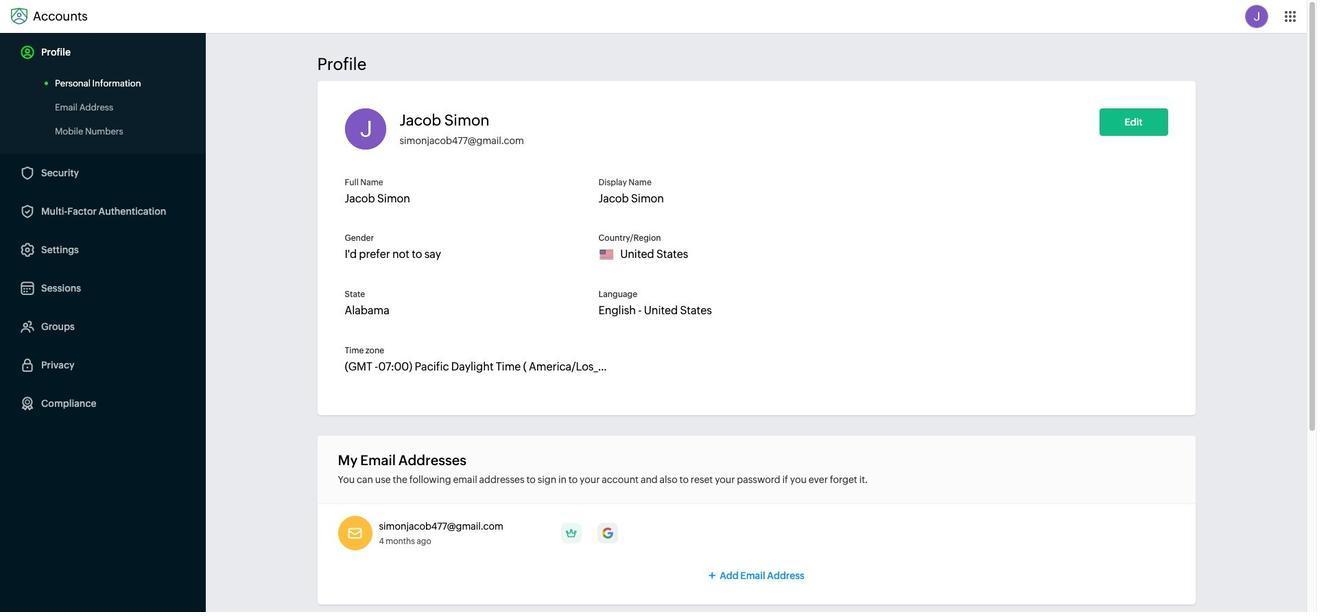 Task type: locate. For each thing, give the bounding box(es) containing it.
primary image
[[561, 523, 582, 543]]



Task type: vqa. For each thing, say whether or not it's contained in the screenshot.
Primary 'IMAGE'
yes



